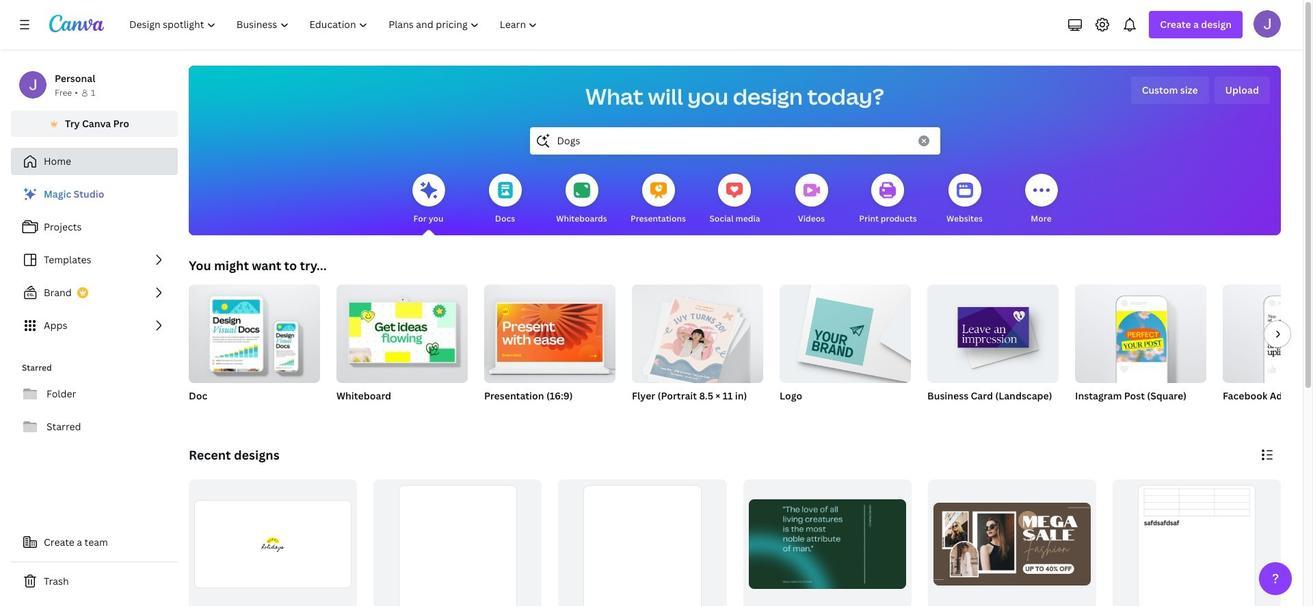 Task type: describe. For each thing, give the bounding box(es) containing it.
top level navigation element
[[120, 11, 550, 38]]



Task type: locate. For each thing, give the bounding box(es) containing it.
list
[[11, 181, 178, 339]]

group
[[189, 279, 320, 420], [189, 279, 320, 383], [337, 279, 468, 420], [337, 279, 468, 383], [484, 279, 616, 420], [484, 279, 616, 383], [632, 279, 764, 420], [632, 279, 764, 388], [780, 279, 911, 420], [780, 279, 911, 383], [928, 285, 1059, 420], [928, 285, 1059, 383], [1076, 285, 1207, 420], [1223, 285, 1314, 420], [189, 480, 357, 606], [374, 480, 542, 606], [559, 480, 727, 606], [743, 480, 912, 606], [1113, 480, 1282, 606]]

Search search field
[[557, 128, 910, 154]]

jacob simon image
[[1254, 10, 1282, 38]]

None search field
[[530, 127, 940, 155]]



Task type: vqa. For each thing, say whether or not it's contained in the screenshot.
outcomes
no



